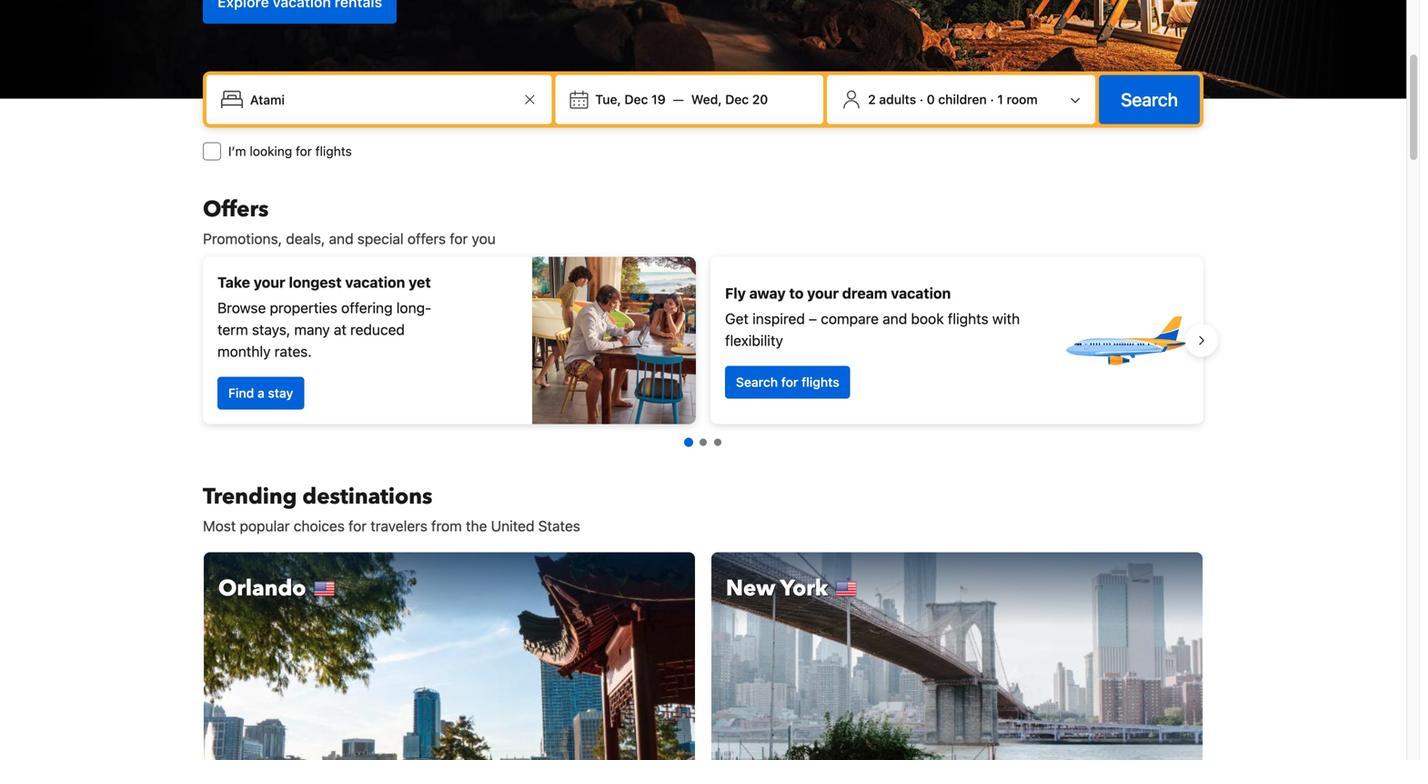 Task type: vqa. For each thing, say whether or not it's contained in the screenshot.
Dec
yes



Task type: describe. For each thing, give the bounding box(es) containing it.
offers
[[408, 230, 446, 248]]

for inside offers promotions, deals, and special offers for you
[[450, 230, 468, 248]]

wed, dec 20 button
[[684, 83, 776, 116]]

rates.
[[275, 343, 312, 360]]

trending
[[203, 482, 297, 512]]

0 vertical spatial flights
[[315, 144, 352, 159]]

choices
[[294, 518, 345, 535]]

2 adults · 0 children · 1 room button
[[835, 82, 1088, 117]]

at
[[334, 321, 347, 339]]

tue, dec 19 — wed, dec 20
[[595, 92, 768, 107]]

stay
[[268, 386, 293, 401]]

for right looking
[[296, 144, 312, 159]]

1
[[998, 92, 1004, 107]]

and inside offers promotions, deals, and special offers for you
[[329, 230, 354, 248]]

2 vertical spatial flights
[[802, 375, 840, 390]]

search for flights
[[736, 375, 840, 390]]

search button
[[1099, 75, 1200, 124]]

i'm looking for flights
[[228, 144, 352, 159]]

fly away to your dream vacation get inspired – compare and book flights with flexibility
[[725, 285, 1020, 349]]

your inside fly away to your dream vacation get inspired – compare and book flights with flexibility
[[807, 285, 839, 302]]

progress bar inside main content
[[684, 438, 722, 447]]

most
[[203, 518, 236, 535]]

travelers
[[371, 518, 428, 535]]

find a stay link
[[217, 377, 304, 410]]

i'm
[[228, 144, 246, 159]]

from
[[431, 518, 462, 535]]

deals,
[[286, 230, 325, 248]]

find a stay
[[228, 386, 293, 401]]

book
[[911, 310, 944, 328]]

to
[[789, 285, 804, 302]]

2
[[868, 92, 876, 107]]

a
[[258, 386, 265, 401]]

search for search for flights
[[736, 375, 778, 390]]

get
[[725, 310, 749, 328]]

fly away to your dream vacation image
[[1062, 277, 1189, 404]]

browse
[[217, 299, 266, 317]]



Task type: locate. For each thing, give the bounding box(es) containing it.
search for search
[[1121, 89, 1178, 110]]

1 horizontal spatial your
[[807, 285, 839, 302]]

your inside take your longest vacation yet browse properties offering long- term stays, many at reduced monthly rates.
[[254, 274, 285, 291]]

2 horizontal spatial flights
[[948, 310, 989, 328]]

take your longest vacation yet browse properties offering long- term stays, many at reduced monthly rates.
[[217, 274, 432, 360]]

term
[[217, 321, 248, 339]]

for inside trending destinations most popular choices for travelers from the united states
[[349, 518, 367, 535]]

vacation
[[345, 274, 405, 291], [891, 285, 951, 302]]

and left book
[[883, 310, 907, 328]]

—
[[673, 92, 684, 107]]

dec left the 20
[[725, 92, 749, 107]]

0 horizontal spatial ·
[[920, 92, 924, 107]]

orlando
[[218, 574, 306, 604]]

away
[[750, 285, 786, 302]]

popular
[[240, 518, 290, 535]]

tue, dec 19 button
[[588, 83, 673, 116]]

flights left with
[[948, 310, 989, 328]]

1 horizontal spatial ·
[[990, 92, 994, 107]]

· left 0
[[920, 92, 924, 107]]

looking
[[250, 144, 292, 159]]

children
[[938, 92, 987, 107]]

flights
[[315, 144, 352, 159], [948, 310, 989, 328], [802, 375, 840, 390]]

0 horizontal spatial dec
[[625, 92, 648, 107]]

orlando link
[[203, 552, 696, 761]]

dream
[[843, 285, 888, 302]]

1 horizontal spatial and
[[883, 310, 907, 328]]

20
[[752, 92, 768, 107]]

trending destinations most popular choices for travelers from the united states
[[203, 482, 580, 535]]

1 horizontal spatial vacation
[[891, 285, 951, 302]]

0 horizontal spatial your
[[254, 274, 285, 291]]

new
[[726, 574, 775, 604]]

2 adults · 0 children · 1 room
[[868, 92, 1038, 107]]

destinations
[[302, 482, 433, 512]]

for down flexibility
[[782, 375, 798, 390]]

and right deals,
[[329, 230, 354, 248]]

for down destinations
[[349, 518, 367, 535]]

region containing take your longest vacation yet
[[188, 250, 1219, 432]]

flights right looking
[[315, 144, 352, 159]]

take
[[217, 274, 250, 291]]

0 horizontal spatial vacation
[[345, 274, 405, 291]]

take your longest vacation yet image
[[532, 257, 696, 425]]

flights inside fly away to your dream vacation get inspired – compare and book flights with flexibility
[[948, 310, 989, 328]]

room
[[1007, 92, 1038, 107]]

0
[[927, 92, 935, 107]]

compare
[[821, 310, 879, 328]]

special
[[357, 230, 404, 248]]

vacation up offering
[[345, 274, 405, 291]]

Where are you going? field
[[243, 83, 519, 116]]

flexibility
[[725, 332, 783, 349]]

longest
[[289, 274, 342, 291]]

region
[[188, 250, 1219, 432]]

1 vertical spatial and
[[883, 310, 907, 328]]

search inside button
[[1121, 89, 1178, 110]]

0 horizontal spatial flights
[[315, 144, 352, 159]]

new york link
[[711, 552, 1204, 761]]

your right take
[[254, 274, 285, 291]]

1 horizontal spatial flights
[[802, 375, 840, 390]]

dec left 19
[[625, 92, 648, 107]]

reduced
[[350, 321, 405, 339]]

promotions,
[[203, 230, 282, 248]]

for left you
[[450, 230, 468, 248]]

progress bar
[[684, 438, 722, 447]]

inspired
[[753, 310, 805, 328]]

19
[[652, 92, 666, 107]]

·
[[920, 92, 924, 107], [990, 92, 994, 107]]

1 vertical spatial flights
[[948, 310, 989, 328]]

1 horizontal spatial search
[[1121, 89, 1178, 110]]

long-
[[397, 299, 432, 317]]

offering
[[341, 299, 393, 317]]

0 vertical spatial search
[[1121, 89, 1178, 110]]

the
[[466, 518, 487, 535]]

1 dec from the left
[[625, 92, 648, 107]]

· left 1
[[990, 92, 994, 107]]

york
[[780, 574, 828, 604]]

1 vertical spatial search
[[736, 375, 778, 390]]

and
[[329, 230, 354, 248], [883, 310, 907, 328]]

2 dec from the left
[[725, 92, 749, 107]]

0 horizontal spatial search
[[736, 375, 778, 390]]

search for flights link
[[725, 366, 851, 399]]

fly
[[725, 285, 746, 302]]

vacation up book
[[891, 285, 951, 302]]

1 horizontal spatial dec
[[725, 92, 749, 107]]

–
[[809, 310, 817, 328]]

for
[[296, 144, 312, 159], [450, 230, 468, 248], [782, 375, 798, 390], [349, 518, 367, 535]]

flights down the –
[[802, 375, 840, 390]]

states
[[538, 518, 580, 535]]

monthly
[[217, 343, 271, 360]]

find
[[228, 386, 254, 401]]

stays,
[[252, 321, 291, 339]]

offers promotions, deals, and special offers for you
[[203, 195, 496, 248]]

new york
[[726, 574, 828, 604]]

properties
[[270, 299, 338, 317]]

with
[[993, 310, 1020, 328]]

for inside region
[[782, 375, 798, 390]]

search
[[1121, 89, 1178, 110], [736, 375, 778, 390]]

0 vertical spatial and
[[329, 230, 354, 248]]

1 · from the left
[[920, 92, 924, 107]]

many
[[294, 321, 330, 339]]

vacation inside take your longest vacation yet browse properties offering long- term stays, many at reduced monthly rates.
[[345, 274, 405, 291]]

tue,
[[595, 92, 621, 107]]

offers
[[203, 195, 269, 225]]

vacation inside fly away to your dream vacation get inspired – compare and book flights with flexibility
[[891, 285, 951, 302]]

your right "to"
[[807, 285, 839, 302]]

wed,
[[691, 92, 722, 107]]

0 horizontal spatial and
[[329, 230, 354, 248]]

adults
[[879, 92, 916, 107]]

yet
[[409, 274, 431, 291]]

your
[[254, 274, 285, 291], [807, 285, 839, 302]]

dec
[[625, 92, 648, 107], [725, 92, 749, 107]]

main content
[[188, 195, 1219, 761]]

and inside fly away to your dream vacation get inspired – compare and book flights with flexibility
[[883, 310, 907, 328]]

2 · from the left
[[990, 92, 994, 107]]

main content containing offers
[[188, 195, 1219, 761]]

united
[[491, 518, 535, 535]]

you
[[472, 230, 496, 248]]



